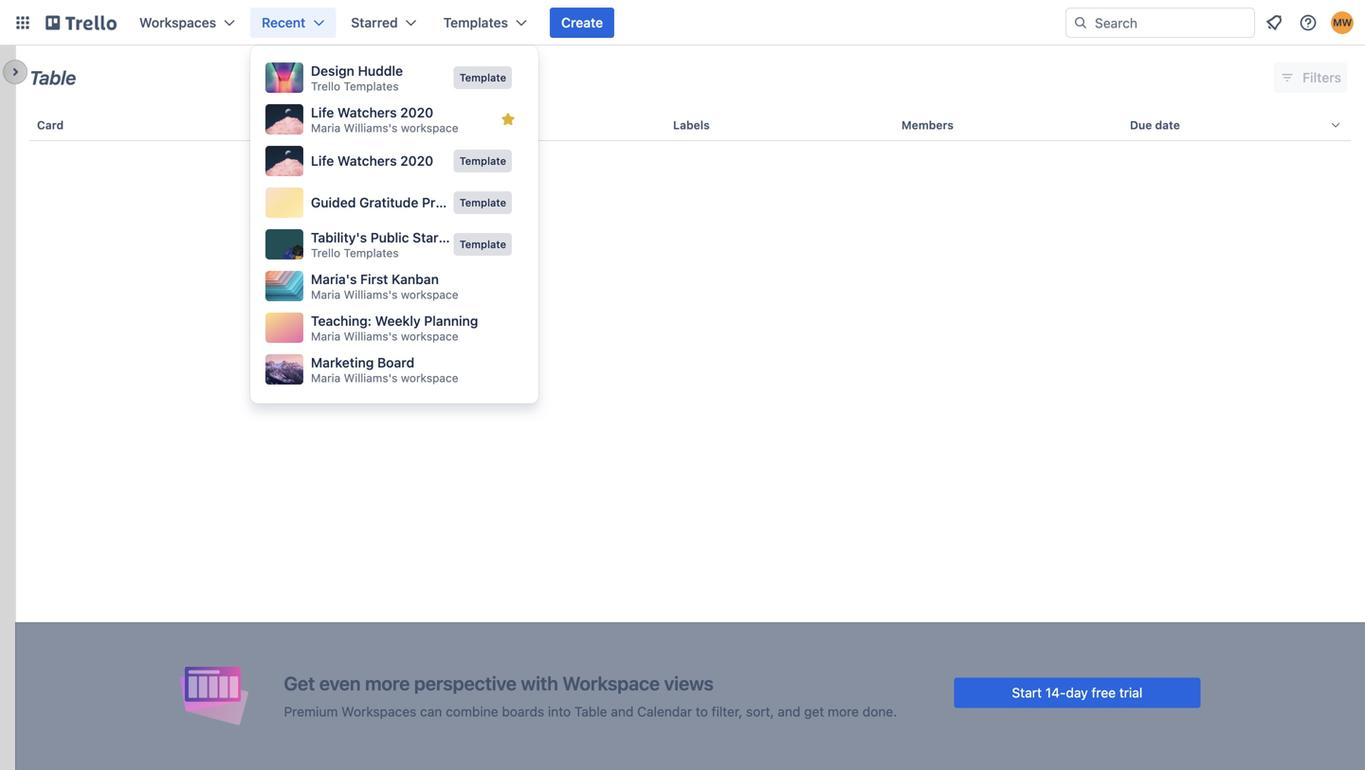 Task type: describe. For each thing, give the bounding box(es) containing it.
2020 for life watchers 2020 maria williams's workspace
[[400, 105, 434, 120]]

free
[[1092, 686, 1116, 701]]

1 and from the left
[[611, 705, 634, 720]]

0 horizontal spatial table
[[29, 66, 76, 89]]

table containing card
[[15, 102, 1366, 771]]

life for life watchers 2020 maria williams's workspace
[[311, 105, 334, 120]]

starred
[[351, 15, 398, 30]]

labels button
[[666, 102, 894, 148]]

watchers for life watchers 2020 maria williams's workspace
[[338, 105, 397, 120]]

due date
[[1130, 119, 1180, 132]]

practice
[[422, 195, 474, 211]]

maria's
[[311, 272, 357, 287]]

get
[[804, 705, 824, 720]]

switch to… image
[[13, 13, 32, 32]]

maria inside marketing board maria williams's workspace
[[311, 372, 341, 385]]

views
[[664, 673, 714, 695]]

3 template from the top
[[460, 197, 506, 209]]

maria for teaching:
[[311, 330, 341, 343]]

start inside "link"
[[1012, 686, 1042, 701]]

kanban
[[392, 272, 439, 287]]

life watchers 2020
[[311, 153, 434, 169]]

workspace for kanban
[[401, 288, 459, 302]]

back to home image
[[46, 8, 117, 38]]

due date button
[[1123, 102, 1351, 148]]

workspace for planning
[[401, 330, 459, 343]]

maria williams (mariawilliams94) image
[[1331, 11, 1354, 34]]

workspaces inside the get even more perspective with workspace views premium workspaces can combine boards into table and calendar to filter, sort, and get more done.
[[342, 705, 417, 720]]

due
[[1130, 119, 1153, 132]]

marketing
[[311, 355, 374, 371]]

tability's public start up roadmap trello templates
[[311, 230, 528, 260]]

recent button
[[250, 8, 336, 38]]

1 template from the top
[[460, 72, 506, 84]]

huddle
[[358, 63, 403, 79]]

row containing card
[[29, 102, 1351, 148]]

workspaces inside dropdown button
[[139, 15, 216, 30]]

roadmap
[[469, 230, 528, 246]]

start inside tability's public start up roadmap trello templates
[[413, 230, 444, 246]]

williams's for weekly
[[344, 330, 398, 343]]

watchers for life watchers 2020
[[338, 153, 397, 169]]

workspace
[[563, 673, 660, 695]]

gratitude
[[359, 195, 419, 211]]

filters
[[1303, 70, 1342, 85]]

board
[[377, 355, 415, 371]]

into
[[548, 705, 571, 720]]

starred button
[[340, 8, 428, 38]]

day
[[1066, 686, 1088, 701]]

templates button
[[432, 8, 539, 38]]

to
[[696, 705, 708, 720]]

14-
[[1046, 686, 1066, 701]]

maria for life
[[311, 121, 341, 135]]

0 horizontal spatial more
[[365, 673, 410, 695]]

design
[[311, 63, 355, 79]]

workspaces button
[[128, 8, 247, 38]]

date
[[1156, 119, 1180, 132]]

combine
[[446, 705, 498, 720]]

marketing board maria williams's workspace
[[311, 355, 459, 385]]

members
[[902, 119, 954, 132]]

list button
[[437, 102, 666, 148]]

2020 for life watchers 2020
[[400, 153, 434, 169]]

planning
[[424, 313, 478, 329]]

trial
[[1120, 686, 1143, 701]]

can
[[420, 705, 442, 720]]



Task type: vqa. For each thing, say whether or not it's contained in the screenshot.
bottommost table
yes



Task type: locate. For each thing, give the bounding box(es) containing it.
1 vertical spatial workspaces
[[342, 705, 417, 720]]

1 horizontal spatial table
[[575, 705, 607, 720]]

1 vertical spatial life
[[311, 153, 334, 169]]

template down practice
[[460, 239, 506, 251]]

filter,
[[712, 705, 743, 720]]

guided gratitude practice
[[311, 195, 474, 211]]

templates right starred popup button
[[444, 15, 508, 30]]

more right even
[[365, 673, 410, 695]]

menu containing design huddle
[[262, 57, 528, 393]]

workspace down planning
[[401, 330, 459, 343]]

life up guided
[[311, 153, 334, 169]]

2 trello from the top
[[311, 247, 341, 260]]

filters button
[[1275, 63, 1348, 93]]

0 horizontal spatial workspaces
[[139, 15, 216, 30]]

williams's down weekly
[[344, 330, 398, 343]]

0 vertical spatial workspaces
[[139, 15, 216, 30]]

2 watchers from the top
[[338, 153, 397, 169]]

table right into
[[575, 705, 607, 720]]

maria inside teaching: weekly planning maria williams's workspace
[[311, 330, 341, 343]]

with
[[521, 673, 558, 695]]

1 horizontal spatial workspaces
[[342, 705, 417, 720]]

0 vertical spatial table
[[29, 66, 76, 89]]

williams's inside life watchers 2020 maria williams's workspace
[[344, 121, 398, 135]]

guided
[[311, 195, 356, 211]]

1 vertical spatial watchers
[[338, 153, 397, 169]]

Search field
[[1089, 9, 1255, 37]]

2020 up 'guided gratitude practice'
[[400, 153, 434, 169]]

primary element
[[0, 0, 1366, 46]]

2020
[[400, 105, 434, 120], [400, 153, 434, 169]]

1 vertical spatial more
[[828, 705, 859, 720]]

sort,
[[746, 705, 774, 720]]

life watchers 2020 maria williams's workspace
[[311, 105, 459, 135]]

1 maria from the top
[[311, 121, 341, 135]]

trello inside tability's public start up roadmap trello templates
[[311, 247, 341, 260]]

0 vertical spatial watchers
[[338, 105, 397, 120]]

2 maria from the top
[[311, 288, 341, 302]]

workspace down kanban
[[401, 288, 459, 302]]

2 and from the left
[[778, 705, 801, 720]]

2020 left list at the top left of page
[[400, 105, 434, 120]]

more right 'get'
[[828, 705, 859, 720]]

templates down huddle
[[344, 80, 399, 93]]

3 maria from the top
[[311, 330, 341, 343]]

maria's first kanban maria williams's workspace
[[311, 272, 459, 302]]

0 vertical spatial trello
[[311, 80, 341, 93]]

0 vertical spatial more
[[365, 673, 410, 695]]

trello inside the design huddle trello templates
[[311, 80, 341, 93]]

trello
[[311, 80, 341, 93], [311, 247, 341, 260]]

and left 'get'
[[778, 705, 801, 720]]

workspace up life watchers 2020
[[401, 121, 459, 135]]

1 horizontal spatial start
[[1012, 686, 1042, 701]]

maria down marketing
[[311, 372, 341, 385]]

template down list at the top left of page
[[460, 155, 506, 167]]

maria inside maria's first kanban maria williams's workspace
[[311, 288, 341, 302]]

design huddle trello templates
[[311, 63, 403, 93]]

teaching:
[[311, 313, 372, 329]]

templates inside tability's public start up roadmap trello templates
[[344, 247, 399, 260]]

life inside life watchers 2020 maria williams's workspace
[[311, 105, 334, 120]]

1 vertical spatial templates
[[344, 80, 399, 93]]

0 vertical spatial life
[[311, 105, 334, 120]]

table up card
[[29, 66, 76, 89]]

2 life from the top
[[311, 153, 334, 169]]

labels
[[673, 119, 710, 132]]

Table text field
[[29, 60, 76, 96]]

start left up
[[413, 230, 444, 246]]

watchers
[[338, 105, 397, 120], [338, 153, 397, 169]]

life
[[311, 105, 334, 120], [311, 153, 334, 169]]

list
[[445, 119, 465, 132]]

watchers inside life watchers 2020 maria williams's workspace
[[338, 105, 397, 120]]

perspective
[[414, 673, 517, 695]]

workspace down board
[[401, 372, 459, 385]]

0 vertical spatial start
[[413, 230, 444, 246]]

get even more perspective with workspace views premium workspaces can combine boards into table and calendar to filter, sort, and get more done.
[[284, 673, 897, 720]]

3 workspace from the top
[[401, 330, 459, 343]]

workspaces
[[139, 15, 216, 30], [342, 705, 417, 720]]

williams's for first
[[344, 288, 398, 302]]

starred icon image
[[501, 112, 516, 127]]

workspace inside life watchers 2020 maria williams's workspace
[[401, 121, 459, 135]]

menu
[[262, 57, 528, 393]]

workspace
[[401, 121, 459, 135], [401, 288, 459, 302], [401, 330, 459, 343], [401, 372, 459, 385]]

template up roadmap
[[460, 197, 506, 209]]

table
[[15, 102, 1366, 771]]

williams's up life watchers 2020
[[344, 121, 398, 135]]

2 vertical spatial templates
[[344, 247, 399, 260]]

1 watchers from the top
[[338, 105, 397, 120]]

1 2020 from the top
[[400, 105, 434, 120]]

teaching: weekly planning maria williams's workspace
[[311, 313, 478, 343]]

0 horizontal spatial and
[[611, 705, 634, 720]]

templates
[[444, 15, 508, 30], [344, 80, 399, 93], [344, 247, 399, 260]]

and down workspace
[[611, 705, 634, 720]]

1 vertical spatial start
[[1012, 686, 1042, 701]]

1 vertical spatial table
[[575, 705, 607, 720]]

1 vertical spatial 2020
[[400, 153, 434, 169]]

create
[[561, 15, 603, 30]]

3 williams's from the top
[[344, 330, 398, 343]]

maria down maria's in the left top of the page
[[311, 288, 341, 302]]

4 template from the top
[[460, 239, 506, 251]]

template
[[460, 72, 506, 84], [460, 155, 506, 167], [460, 197, 506, 209], [460, 239, 506, 251]]

trello down tability's
[[311, 247, 341, 260]]

1 workspace from the top
[[401, 121, 459, 135]]

start 14-day free trial link
[[954, 679, 1201, 709]]

table
[[29, 66, 76, 89], [575, 705, 607, 720]]

done.
[[863, 705, 897, 720]]

0 notifications image
[[1263, 11, 1286, 34]]

0 vertical spatial templates
[[444, 15, 508, 30]]

card button
[[29, 102, 437, 148]]

get
[[284, 673, 315, 695]]

start 14-day free trial
[[1012, 686, 1143, 701]]

williams's down first
[[344, 288, 398, 302]]

workspace for 2020
[[401, 121, 459, 135]]

1 trello from the top
[[311, 80, 341, 93]]

williams's
[[344, 121, 398, 135], [344, 288, 398, 302], [344, 330, 398, 343], [344, 372, 398, 385]]

even
[[319, 673, 361, 695]]

2 2020 from the top
[[400, 153, 434, 169]]

weekly
[[375, 313, 421, 329]]

premium
[[284, 705, 338, 720]]

template up "starred icon"
[[460, 72, 506, 84]]

0 vertical spatial 2020
[[400, 105, 434, 120]]

table inside the get even more perspective with workspace views premium workspaces can combine boards into table and calendar to filter, sort, and get more done.
[[575, 705, 607, 720]]

williams's for watchers
[[344, 121, 398, 135]]

trello down "design"
[[311, 80, 341, 93]]

1 vertical spatial trello
[[311, 247, 341, 260]]

first
[[360, 272, 388, 287]]

row
[[29, 102, 1351, 148]]

search image
[[1074, 15, 1089, 30]]

4 workspace from the top
[[401, 372, 459, 385]]

maria up life watchers 2020
[[311, 121, 341, 135]]

templates inside dropdown button
[[444, 15, 508, 30]]

4 williams's from the top
[[344, 372, 398, 385]]

1 life from the top
[[311, 105, 334, 120]]

1 horizontal spatial more
[[828, 705, 859, 720]]

watchers down the design huddle trello templates
[[338, 105, 397, 120]]

recent
[[262, 15, 306, 30]]

public
[[371, 230, 409, 246]]

williams's inside maria's first kanban maria williams's workspace
[[344, 288, 398, 302]]

2 williams's from the top
[[344, 288, 398, 302]]

watchers down life watchers 2020 maria williams's workspace
[[338, 153, 397, 169]]

boards
[[502, 705, 544, 720]]

workspace inside maria's first kanban maria williams's workspace
[[401, 288, 459, 302]]

1 williams's from the top
[[344, 121, 398, 135]]

workspace inside teaching: weekly planning maria williams's workspace
[[401, 330, 459, 343]]

williams's inside marketing board maria williams's workspace
[[344, 372, 398, 385]]

maria inside life watchers 2020 maria williams's workspace
[[311, 121, 341, 135]]

calendar
[[637, 705, 692, 720]]

williams's inside teaching: weekly planning maria williams's workspace
[[344, 330, 398, 343]]

2 template from the top
[[460, 155, 506, 167]]

maria down the teaching:
[[311, 330, 341, 343]]

create button
[[550, 8, 615, 38]]

2020 inside life watchers 2020 maria williams's workspace
[[400, 105, 434, 120]]

more
[[365, 673, 410, 695], [828, 705, 859, 720]]

up
[[447, 230, 465, 246]]

and
[[611, 705, 634, 720], [778, 705, 801, 720]]

1 horizontal spatial and
[[778, 705, 801, 720]]

williams's down board
[[344, 372, 398, 385]]

life for life watchers 2020
[[311, 153, 334, 169]]

2 workspace from the top
[[401, 288, 459, 302]]

tability's
[[311, 230, 367, 246]]

members button
[[894, 102, 1123, 148]]

card
[[37, 119, 64, 132]]

life down "design"
[[311, 105, 334, 120]]

templates inside the design huddle trello templates
[[344, 80, 399, 93]]

workspace inside marketing board maria williams's workspace
[[401, 372, 459, 385]]

maria for maria's
[[311, 288, 341, 302]]

start left 14-
[[1012, 686, 1042, 701]]

start
[[413, 230, 444, 246], [1012, 686, 1042, 701]]

0 horizontal spatial start
[[413, 230, 444, 246]]

templates down public
[[344, 247, 399, 260]]

open information menu image
[[1299, 13, 1318, 32]]

4 maria from the top
[[311, 372, 341, 385]]

maria
[[311, 121, 341, 135], [311, 288, 341, 302], [311, 330, 341, 343], [311, 372, 341, 385]]



